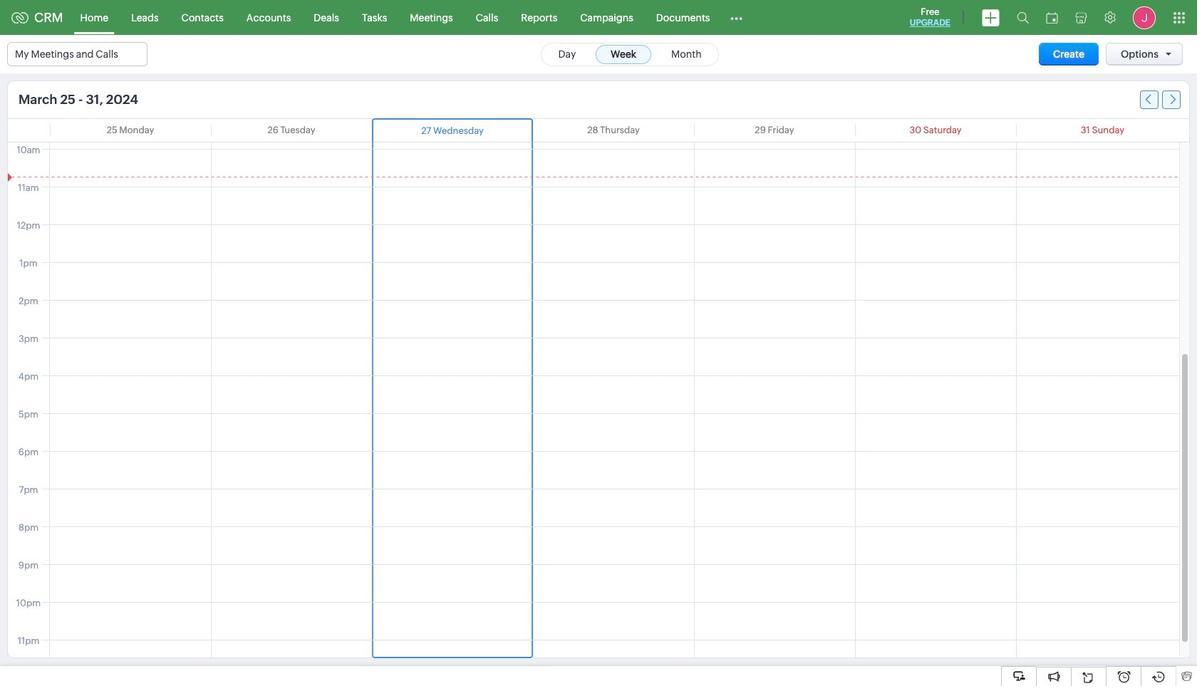Task type: locate. For each thing, give the bounding box(es) containing it.
calendar image
[[1047, 12, 1059, 23]]

Other Modules field
[[722, 6, 753, 29]]

create menu image
[[983, 9, 1000, 26]]

profile image
[[1134, 6, 1157, 29]]

logo image
[[11, 12, 29, 23]]

search image
[[1017, 11, 1030, 24]]



Task type: vqa. For each thing, say whether or not it's contained in the screenshot.
Contacts
no



Task type: describe. For each thing, give the bounding box(es) containing it.
profile element
[[1125, 0, 1165, 35]]

search element
[[1009, 0, 1038, 35]]

create menu element
[[974, 0, 1009, 35]]



